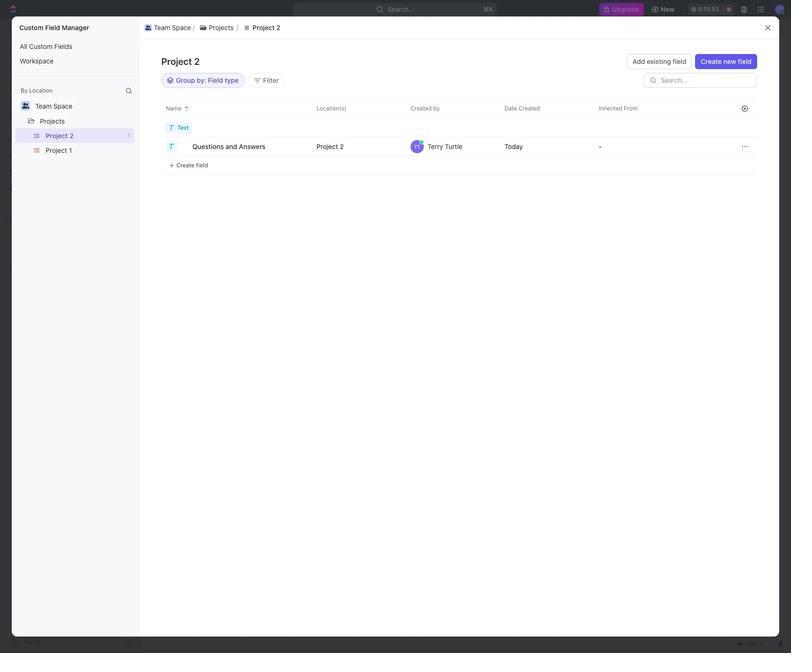 Task type: vqa. For each thing, say whether or not it's contained in the screenshot.
Create new field
yes



Task type: describe. For each thing, give the bounding box(es) containing it.
create field button
[[165, 160, 212, 171]]

create for create new field
[[702, 57, 722, 65]]

questions inside button
[[193, 142, 224, 150]]

1 horizontal spatial add task
[[724, 60, 752, 68]]

2 status from the top
[[601, 142, 618, 149]]

create new field button
[[696, 54, 758, 69]]

board link
[[174, 84, 194, 98]]

turtle
[[445, 142, 463, 150]]

task 1 link
[[187, 161, 326, 174]]

2 changed from the top
[[577, 142, 600, 149]]

all custom fields button
[[16, 39, 135, 54]]

inbox link
[[4, 62, 137, 77]]

1 from from the top
[[619, 105, 632, 112]]

create field
[[177, 162, 208, 169]]

date created
[[505, 105, 540, 112]]

1 horizontal spatial projects button
[[195, 22, 239, 33]]

custom inside button
[[29, 42, 53, 50]]

questions and answers inside button
[[193, 142, 266, 150]]

2 changed status from from the top
[[575, 142, 633, 149]]

inherited
[[599, 105, 623, 112]]

1 vertical spatial team space button
[[31, 98, 77, 113]]

description
[[110, 401, 144, 409]]

board
[[176, 87, 194, 95]]

team space link
[[146, 24, 198, 36]]

field inside empty field button
[[126, 510, 140, 518]]

location
[[29, 87, 53, 94]]

questions inside custom fields element
[[95, 485, 126, 493]]

project 2 inside dropdown button
[[317, 142, 344, 150]]

add inside button
[[96, 401, 108, 409]]

workspace
[[20, 57, 54, 65]]

filter button
[[249, 73, 285, 88]]

0 horizontal spatial /
[[147, 35, 149, 43]]

in progress
[[175, 133, 213, 140]]

add inside button
[[633, 57, 646, 65]]

Edit task name text field
[[78, 295, 483, 312]]

⌘k
[[484, 5, 494, 13]]

team inside 'link'
[[158, 26, 175, 34]]

0:13:53
[[699, 6, 720, 13]]

-
[[599, 142, 602, 150]]

1 horizontal spatial 1
[[128, 132, 130, 139]]

project inside dropdown button
[[317, 142, 338, 150]]

add description
[[96, 401, 144, 409]]

all
[[20, 42, 27, 50]]

dashboards link
[[4, 94, 137, 109]]

by for group
[[197, 76, 205, 84]]

team inside list
[[154, 23, 170, 31]]

new button
[[648, 2, 681, 17]]

hide button
[[485, 108, 505, 120]]

questions and answers row group
[[139, 119, 327, 175]]

favorites button
[[4, 135, 36, 146]]

terry turtle
[[428, 142, 463, 150]]

2 row group from the left
[[734, 119, 757, 175]]

project 1 button
[[41, 143, 135, 158]]

create new field
[[702, 57, 752, 65]]

search
[[643, 87, 664, 95]]

existing
[[647, 57, 672, 65]]

answers inside custom fields element
[[141, 485, 167, 493]]

8686faf0v
[[116, 277, 145, 284]]

search button
[[630, 84, 667, 98]]

press space to select this row. row up today
[[304, 119, 734, 137]]

calendar link
[[238, 84, 268, 98]]

tt
[[415, 144, 421, 149]]

1 for project 1
[[69, 146, 72, 154]]

0 horizontal spatial projects button
[[36, 113, 69, 129]]

field inside the create new field button
[[739, 57, 752, 65]]

customize
[[712, 87, 745, 95]]

list containing team space
[[143, 22, 761, 33]]

space for team space 'link'
[[176, 26, 195, 34]]

all custom fields
[[20, 42, 72, 50]]

subtasks
[[119, 435, 151, 444]]

user group image for tree within the sidebar navigation
[[10, 185, 17, 190]]

project 2 inside button
[[253, 23, 281, 31]]

new
[[661, 5, 675, 13]]

empty field
[[105, 510, 140, 518]]

dashboards
[[23, 97, 59, 105]]

list
[[211, 87, 223, 95]]

created by column header
[[398, 99, 494, 118]]

docs link
[[4, 78, 137, 93]]

text button
[[165, 122, 193, 133]]

home
[[23, 49, 41, 57]]

team space, , element
[[59, 35, 68, 44]]

assignees button
[[381, 108, 424, 120]]

calendar
[[240, 87, 268, 95]]

1 horizontal spatial /
[[200, 26, 201, 34]]

list link
[[210, 84, 223, 98]]

1 horizontal spatial project 2 link
[[248, 24, 290, 36]]

:
[[205, 76, 207, 84]]

add up the customize
[[724, 60, 736, 68]]

project 2 button
[[311, 137, 394, 156]]

text
[[177, 124, 189, 131]]

new
[[724, 57, 737, 65]]

upgrade link
[[600, 3, 644, 16]]

tree inside sidebar navigation
[[4, 164, 137, 291]]

inbox
[[23, 65, 39, 73]]

grid containing questions and answers
[[139, 99, 757, 630]]

today
[[505, 142, 523, 150]]

created on nov 17
[[600, 36, 649, 43]]

assignees
[[392, 110, 420, 117]]

task sidebar content section
[[546, 51, 744, 630]]

and inside button
[[226, 142, 237, 150]]

date
[[505, 105, 518, 112]]



Task type: locate. For each thing, give the bounding box(es) containing it.
create inside 'create field' button
[[177, 162, 195, 169]]

on
[[622, 36, 629, 43]]

search...
[[388, 5, 415, 13]]

1 vertical spatial changed status from
[[575, 142, 633, 149]]

and up task 1 link at the left top
[[226, 142, 237, 150]]

2 inside button
[[277, 23, 281, 31]]

field inside add existing field button
[[673, 57, 687, 65]]

by
[[197, 76, 205, 84], [434, 105, 440, 112]]

team space inside list
[[154, 23, 191, 31]]

team space button down location
[[31, 98, 77, 113]]

sidebar navigation
[[0, 19, 141, 654]]

press space to select this row. row
[[304, 119, 734, 137], [139, 137, 304, 156], [304, 137, 734, 156], [304, 156, 734, 175]]

2 inside dropdown button
[[340, 142, 344, 150]]

hide
[[680, 87, 695, 95], [489, 110, 501, 117]]

questions and answers inside custom fields element
[[95, 485, 167, 493]]

name column header
[[162, 99, 306, 118]]

press space to select this row. row down today
[[304, 156, 734, 175]]

1 vertical spatial create
[[177, 162, 195, 169]]

column header
[[139, 99, 146, 118], [139, 99, 162, 118]]

1 vertical spatial changed
[[577, 142, 600, 149]]

1 vertical spatial status
[[601, 142, 618, 149]]

0 horizontal spatial projects link
[[119, 35, 143, 43]]

manager
[[62, 24, 89, 32]]

created inside date created column header
[[519, 105, 540, 112]]

created by
[[411, 105, 440, 112]]

space inside team space 'link'
[[176, 26, 195, 34]]

0 vertical spatial field
[[45, 24, 60, 32]]

from down search 'button'
[[619, 105, 632, 112]]

1 horizontal spatial field
[[208, 76, 223, 84]]

projects link
[[203, 24, 242, 36], [119, 35, 143, 43]]

create
[[702, 57, 722, 65], [177, 162, 195, 169]]

0 vertical spatial add task
[[724, 60, 752, 68]]

location(s) column header
[[304, 99, 400, 118]]

created inside created by column header
[[411, 105, 432, 112]]

1 horizontal spatial and
[[226, 142, 237, 150]]

user group image
[[145, 25, 151, 30], [150, 28, 155, 32], [10, 185, 17, 190]]

0 vertical spatial questions
[[193, 142, 224, 150]]

0 horizontal spatial hide
[[489, 110, 501, 117]]

team space button up projects / project 2
[[143, 22, 193, 33]]

task right new
[[738, 60, 752, 68]]

1 status from the top
[[601, 105, 618, 112]]

spaces
[[8, 153, 27, 160]]

questions and answers
[[193, 142, 266, 150], [95, 485, 167, 493]]

hide down search... text field
[[680, 87, 695, 95]]

0 vertical spatial changed
[[577, 105, 600, 112]]

by right group
[[197, 76, 205, 84]]

0 vertical spatial answers
[[239, 142, 266, 150]]

hide inside dropdown button
[[680, 87, 695, 95]]

task up task 1 link at the left top
[[265, 133, 278, 140]]

2 horizontal spatial 1
[[206, 164, 209, 172]]

create down in
[[177, 162, 195, 169]]

type
[[225, 76, 239, 84]]

1 vertical spatial custom
[[29, 42, 53, 50]]

0 horizontal spatial field
[[45, 24, 60, 32]]

1 horizontal spatial questions and answers
[[193, 142, 266, 150]]

space inside list
[[172, 23, 191, 31]]

1 horizontal spatial by
[[434, 105, 440, 112]]

field right :
[[208, 76, 223, 84]]

0:13:53 button
[[689, 4, 735, 15]]

changed status from up -
[[575, 105, 633, 112]]

and up empty field
[[128, 485, 139, 493]]

add task button
[[718, 57, 758, 72], [242, 131, 282, 142]]

hide button
[[669, 84, 698, 98]]

0 horizontal spatial and
[[128, 485, 139, 493]]

changed down inherited
[[577, 142, 600, 149]]

created right date
[[519, 105, 540, 112]]

project 1
[[46, 146, 72, 154]]

1 vertical spatial questions
[[95, 485, 126, 493]]

custom up all
[[19, 24, 43, 32]]

changed
[[577, 105, 600, 112], [577, 142, 600, 149]]

cell
[[304, 119, 398, 137], [398, 119, 492, 137], [492, 119, 586, 137], [586, 119, 680, 137], [680, 119, 734, 137], [734, 119, 757, 137], [139, 137, 162, 156], [680, 137, 734, 156], [304, 156, 398, 175], [398, 156, 492, 175], [492, 156, 586, 175], [586, 156, 680, 175], [680, 156, 734, 175], [734, 156, 757, 175]]

0 vertical spatial create
[[702, 57, 722, 65]]

1 horizontal spatial task
[[265, 133, 278, 140]]

questions and answers button
[[192, 139, 271, 154]]

user group image for the right team space button
[[145, 25, 151, 30]]

subtasks button
[[115, 431, 155, 448]]

in
[[175, 133, 181, 140]]

add existing field button
[[628, 54, 693, 69]]

1 vertical spatial and
[[128, 485, 139, 493]]

0 horizontal spatial answers
[[141, 485, 167, 493]]

1 vertical spatial 1
[[69, 146, 72, 154]]

projects / project 2
[[119, 35, 180, 43]]

questions and answers up empty field
[[95, 485, 167, 493]]

by
[[21, 87, 28, 94]]

1 horizontal spatial answers
[[239, 142, 266, 150]]

field
[[45, 24, 60, 32], [208, 76, 223, 84]]

1 vertical spatial list
[[12, 39, 138, 68]]

0 horizontal spatial by
[[197, 76, 205, 84]]

1 for task 1
[[206, 164, 209, 172]]

share button
[[652, 32, 682, 47]]

created up tt
[[411, 105, 432, 112]]

1 horizontal spatial hide
[[680, 87, 695, 95]]

task
[[738, 60, 752, 68], [265, 133, 278, 140], [190, 164, 204, 172]]

0 vertical spatial hide
[[680, 87, 695, 95]]

0 vertical spatial 1
[[128, 132, 130, 139]]

questions
[[193, 142, 224, 150], [95, 485, 126, 493]]

inherited from
[[599, 105, 638, 112]]

changed status from
[[575, 105, 633, 112], [575, 142, 633, 149]]

user group image for team space 'link'
[[150, 28, 155, 32]]

fields
[[54, 42, 72, 50]]

field right new
[[739, 57, 752, 65]]

team space button
[[143, 22, 193, 33], [31, 98, 77, 113]]

0 vertical spatial changed status from
[[575, 105, 633, 112]]

0 horizontal spatial 1
[[69, 146, 72, 154]]

created for created on nov 17
[[600, 36, 621, 43]]

2 vertical spatial 1
[[206, 164, 209, 172]]

0 horizontal spatial task
[[190, 164, 204, 172]]

1 vertical spatial projects button
[[36, 113, 69, 129]]

Search tasks... text field
[[675, 107, 769, 121]]

group by : field type
[[176, 76, 239, 84]]

1 horizontal spatial team space button
[[143, 22, 193, 33]]

0 horizontal spatial questions and answers
[[95, 485, 167, 493]]

2 horizontal spatial created
[[600, 36, 621, 43]]

created left the on at the top of the page
[[600, 36, 621, 43]]

1 vertical spatial by
[[434, 105, 440, 112]]

location(s)
[[317, 105, 347, 112]]

press space to select this row. row up task 1
[[139, 137, 304, 156]]

field up team space, , element
[[45, 24, 60, 32]]

0 vertical spatial and
[[226, 142, 237, 150]]

by right assignees
[[434, 105, 440, 112]]

press space to select this row. row containing questions and answers
[[139, 137, 304, 156]]

row group
[[304, 119, 734, 175], [734, 119, 757, 175]]

1 changed from the top
[[577, 105, 600, 112]]

0 vertical spatial status
[[601, 105, 618, 112]]

add left existing
[[633, 57, 646, 65]]

add left description
[[96, 401, 108, 409]]

task 1
[[190, 164, 209, 172]]

team space
[[154, 23, 191, 31], [158, 26, 195, 34], [35, 102, 72, 110]]

from right -
[[619, 142, 632, 149]]

0 horizontal spatial add task button
[[242, 131, 282, 142]]

nov
[[631, 36, 641, 43]]

status down inherited
[[601, 142, 618, 149]]

row
[[304, 99, 736, 118]]

custom field manager
[[19, 24, 89, 32]]

1 horizontal spatial projects link
[[203, 24, 242, 36]]

1 vertical spatial add task button
[[242, 131, 282, 142]]

press space to select this row. row containing project 2
[[304, 137, 734, 156]]

created
[[600, 36, 621, 43], [411, 105, 432, 112], [519, 105, 540, 112]]

add task
[[724, 60, 752, 68], [253, 133, 278, 140]]

row group containing project 2
[[304, 119, 734, 175]]

task inside task 1 link
[[190, 164, 204, 172]]

0 vertical spatial projects button
[[195, 22, 239, 33]]

project 2 button
[[239, 22, 285, 33]]

1 vertical spatial field
[[208, 76, 223, 84]]

user group image inside team space 'link'
[[150, 28, 155, 32]]

answers inside button
[[239, 142, 266, 150]]

2 horizontal spatial /
[[244, 26, 246, 34]]

projects button
[[195, 22, 239, 33], [36, 113, 69, 129]]

1 horizontal spatial created
[[519, 105, 540, 112]]

changed status from down inherited
[[575, 142, 633, 149]]

1 vertical spatial add task
[[253, 133, 278, 140]]

user group image inside team space button
[[145, 25, 151, 30]]

0 horizontal spatial created
[[411, 105, 432, 112]]

space for the right team space button
[[172, 23, 191, 31]]

0 vertical spatial by
[[197, 76, 205, 84]]

by inside created by column header
[[434, 105, 440, 112]]

list containing all custom fields
[[12, 39, 138, 68]]

task sidebar navigation tab list
[[748, 57, 769, 112]]

custom up workspace
[[29, 42, 53, 50]]

create inside button
[[702, 57, 722, 65]]

activity
[[749, 74, 767, 80]]

and inside custom fields element
[[128, 485, 139, 493]]

row containing location(s)
[[304, 99, 736, 118]]

questions down progress
[[193, 142, 224, 150]]

add task button up 'activity'
[[718, 57, 758, 72]]

2 vertical spatial list
[[12, 129, 138, 158]]

field right empty
[[126, 510, 140, 518]]

add up task 1 link at the left top
[[253, 133, 264, 140]]

field down progress
[[196, 162, 208, 169]]

by for created
[[434, 105, 440, 112]]

home link
[[4, 46, 137, 61]]

0 vertical spatial team space button
[[143, 22, 193, 33]]

status
[[601, 105, 618, 112], [601, 142, 618, 149]]

created for created by
[[411, 105, 432, 112]]

add existing field
[[633, 57, 687, 65]]

docs
[[23, 81, 38, 89]]

name
[[166, 105, 182, 112]]

0 horizontal spatial add task
[[253, 133, 278, 140]]

field inside 'create field' button
[[196, 162, 208, 169]]

Search... text field
[[661, 77, 752, 84]]

add task button up task 1 link at the left top
[[242, 131, 282, 142]]

0 vertical spatial from
[[619, 105, 632, 112]]

project
[[253, 23, 275, 31], [260, 26, 282, 34], [153, 35, 174, 43], [161, 56, 192, 67], [163, 56, 206, 72], [46, 132, 68, 140], [317, 142, 338, 150], [46, 146, 67, 154]]

1 inside button
[[69, 146, 72, 154]]

0 vertical spatial add task button
[[718, 57, 758, 72]]

projects
[[209, 23, 234, 31], [215, 26, 240, 34], [119, 35, 143, 43], [40, 117, 65, 125]]

status left from
[[601, 105, 618, 112]]

press space to select this row. row down date created
[[304, 137, 734, 156]]

2 horizontal spatial task
[[738, 60, 752, 68]]

inherited from column header
[[586, 99, 682, 118]]

2
[[277, 23, 281, 31], [284, 26, 288, 34], [176, 35, 180, 43], [194, 56, 200, 67], [208, 56, 216, 72], [70, 132, 74, 140], [224, 133, 227, 140], [340, 142, 344, 150]]

1 vertical spatial answers
[[141, 485, 167, 493]]

questions and answers down progress
[[193, 142, 266, 150]]

0 vertical spatial questions and answers
[[193, 142, 266, 150]]

create for create field
[[177, 162, 195, 169]]

1 horizontal spatial questions
[[193, 142, 224, 150]]

name row
[[139, 99, 306, 118]]

0 vertical spatial custom
[[19, 24, 43, 32]]

0 horizontal spatial create
[[177, 162, 195, 169]]

0 vertical spatial task
[[738, 60, 752, 68]]

list containing project 2
[[12, 129, 138, 158]]

questions up empty field button
[[95, 485, 126, 493]]

2 vertical spatial task
[[190, 164, 204, 172]]

0 vertical spatial list
[[143, 22, 761, 33]]

tree
[[4, 164, 137, 291]]

task down progress
[[190, 164, 204, 172]]

empty field button
[[78, 506, 145, 521]]

hide inside button
[[489, 110, 501, 117]]

group
[[176, 76, 195, 84]]

8686faf0v button
[[113, 275, 149, 286]]

filter
[[263, 76, 279, 84]]

from
[[624, 105, 638, 112]]

customize button
[[699, 84, 748, 98]]

0 horizontal spatial project 2 link
[[153, 35, 180, 43]]

by location
[[21, 87, 53, 94]]

list
[[143, 22, 761, 33], [12, 39, 138, 68], [12, 129, 138, 158]]

add task up task 1 link at the left top
[[253, 133, 278, 140]]

answers
[[239, 142, 266, 150], [141, 485, 167, 493]]

grid
[[139, 99, 757, 630]]

custom
[[19, 24, 43, 32], [29, 42, 53, 50]]

share
[[658, 35, 676, 43]]

add task up 'activity'
[[724, 60, 752, 68]]

changed up -
[[577, 105, 600, 112]]

1 horizontal spatial add task button
[[718, 57, 758, 72]]

team space inside 'link'
[[158, 26, 195, 34]]

add description button
[[81, 398, 479, 413]]

1 row group from the left
[[304, 119, 734, 175]]

user group image inside tree
[[10, 185, 17, 190]]

1 horizontal spatial create
[[702, 57, 722, 65]]

1 vertical spatial questions and answers
[[95, 485, 167, 493]]

invite
[[24, 639, 41, 647]]

1 vertical spatial from
[[619, 142, 632, 149]]

upgrade
[[613, 5, 640, 13]]

17
[[643, 36, 649, 43]]

create left new
[[702, 57, 722, 65]]

0 horizontal spatial questions
[[95, 485, 126, 493]]

empty
[[105, 510, 124, 518]]

1 vertical spatial task
[[265, 133, 278, 140]]

0 horizontal spatial team space button
[[31, 98, 77, 113]]

hide left date
[[489, 110, 501, 117]]

1 vertical spatial hide
[[489, 110, 501, 117]]

cell inside questions and answers row group
[[139, 137, 162, 156]]

2 from from the top
[[619, 142, 632, 149]]

custom fields element
[[78, 479, 483, 521]]

press space to select this row. row inside questions and answers row group
[[139, 137, 304, 156]]

field right existing
[[673, 57, 687, 65]]

date created column header
[[492, 99, 588, 118]]

1 changed status from from the top
[[575, 105, 633, 112]]

terry
[[428, 142, 444, 150]]

progress
[[182, 133, 213, 140]]



